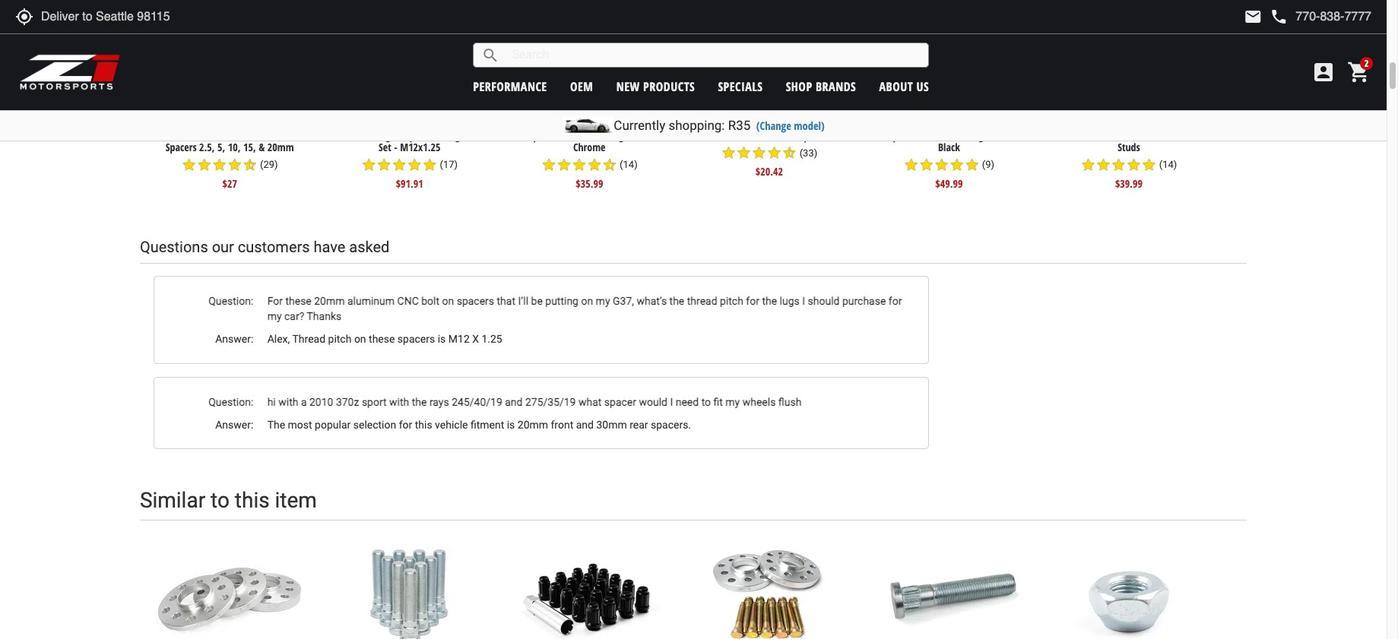 Task type: describe. For each thing, give the bounding box(es) containing it.
a
[[301, 396, 307, 408]]

us
[[917, 78, 930, 95]]

0 horizontal spatial this
[[235, 488, 270, 513]]

2 horizontal spatial on
[[581, 295, 593, 307]]

open
[[403, 128, 425, 143]]

- for z1 splined closed end lug nut kit - black star star star star star (9) $49.99
[[1019, 128, 1022, 143]]

star_half inside nismo valve stem cap set star star star star star_half (33) $20.42
[[782, 145, 797, 161]]

what's
[[637, 295, 667, 307]]

products
[[644, 78, 695, 95]]

wheel for star
[[1172, 128, 1198, 143]]

spacers inside for these 20mm aluminum cnc bolt on spacers that i'll be putting on my g37, what's the thread pitch for the lugs i should purchase for my car? thanks
[[457, 295, 494, 307]]

account_box
[[1312, 60, 1336, 84]]

flush
[[779, 396, 802, 408]]

set inside nismo forged open end lug nut set - m12x1.25 star star star star star (17) $91.91
[[379, 140, 392, 155]]

nismo for star
[[714, 128, 743, 143]]

thanks
[[307, 310, 342, 323]]

$91.91
[[396, 176, 424, 191]]

1 horizontal spatial on
[[442, 295, 454, 307]]

new products link
[[617, 78, 695, 95]]

specials
[[718, 78, 763, 95]]

nut for nismo forged open end lug nut set - m12x1.25 star star star star star (17) $91.91
[[463, 128, 479, 143]]

$35.99
[[576, 176, 603, 191]]

lug for z1 splined closed end lug nut kit - black star star star star star (9) $49.99
[[969, 128, 984, 143]]

$27
[[222, 176, 237, 191]]

similar
[[140, 488, 205, 513]]

1 horizontal spatial the
[[670, 295, 685, 307]]

$49.99
[[936, 176, 963, 191]]

(33)
[[800, 147, 818, 159]]

0 horizontal spatial and
[[505, 396, 523, 408]]

closed for star
[[922, 128, 949, 143]]

m12
[[449, 333, 470, 345]]

currently shopping: r35 (change model)
[[614, 118, 825, 133]]

m12x1.25
[[400, 140, 441, 155]]

z1 splined closed end lug nut kit - chrome star star star star star_half (14) $35.99
[[517, 128, 662, 191]]

forged
[[373, 128, 401, 143]]

15,
[[243, 140, 256, 155]]

5,
[[218, 140, 225, 155]]

for these 20mm aluminum cnc bolt on spacers that i'll be putting on my g37, what's the thread pitch for the lugs i should purchase for my car? thanks
[[267, 295, 902, 323]]

0 horizontal spatial on
[[354, 333, 366, 345]]

z1 for star
[[877, 128, 886, 143]]

30mm
[[597, 419, 627, 431]]

1 horizontal spatial this
[[415, 419, 432, 431]]

1 vertical spatial pitch
[[328, 333, 352, 345]]

star_half inside the z1 splined closed end lug nut kit - chrome star star star star star_half (14) $35.99
[[602, 157, 618, 172]]

z1 splined closed end lug nut kit - black star star star star star (9) $49.99
[[877, 128, 1022, 191]]

i'll
[[518, 295, 529, 307]]

aluminum
[[178, 128, 221, 143]]

questions our customers have asked
[[140, 238, 390, 256]]

- for z1 splined closed end lug nut kit - chrome star star star star star_half (14) $35.99
[[659, 128, 662, 143]]

oem link
[[570, 78, 594, 95]]

the most popular selection for this vehicle fitment is 20mm front and 30mm rear spacers.
[[267, 419, 691, 431]]

rays
[[430, 396, 449, 408]]

shop brands
[[786, 78, 857, 95]]

&
[[259, 140, 265, 155]]

that
[[497, 295, 516, 307]]

thread
[[687, 295, 718, 307]]

specials link
[[718, 78, 763, 95]]

1 vertical spatial and
[[576, 419, 594, 431]]

black
[[939, 140, 960, 155]]

oem
[[570, 78, 594, 95]]

alex,
[[267, 333, 290, 345]]

(9)
[[983, 159, 995, 170]]

end for z1 splined closed end lug nut kit - black star star star star star (9) $49.99
[[952, 128, 967, 143]]

cnc inside for these 20mm aluminum cnc bolt on spacers that i'll be putting on my g37, what's the thread pitch for the lugs i should purchase for my car? thanks
[[397, 295, 419, 307]]

end for nismo forged open end lug nut set - m12x1.25 star star star star star (17) $91.91
[[428, 128, 443, 143]]

nut for z1 splined closed end lug nut kit - chrome star star star star star_half (14) $35.99
[[627, 128, 642, 143]]

2 horizontal spatial my
[[726, 396, 740, 408]]

putting
[[546, 295, 579, 307]]

phone
[[1270, 8, 1289, 26]]

vehicle
[[435, 419, 468, 431]]

account_box link
[[1308, 60, 1340, 84]]

2 horizontal spatial the
[[762, 295, 777, 307]]

- for nismo forged open end lug nut set - m12x1.25 star star star star star (17) $91.91
[[394, 140, 398, 155]]

hub
[[224, 128, 241, 143]]

shopping_cart link
[[1344, 60, 1372, 84]]

cnc aluminum hub centric wheel spacers 2.5, 5, 10, 15, & 20mm star star star star star_half (29) $27
[[159, 128, 301, 191]]

splined for star_half
[[529, 128, 560, 143]]

chrome
[[573, 140, 606, 155]]

sport
[[362, 396, 387, 408]]

aluminum
[[348, 295, 395, 307]]

questions
[[140, 238, 208, 256]]

fitment
[[471, 419, 504, 431]]

car?
[[284, 310, 304, 323]]

1.25
[[482, 333, 503, 345]]

0 horizontal spatial to
[[211, 488, 230, 513]]

would
[[639, 396, 668, 408]]

customers
[[238, 238, 310, 256]]

Search search field
[[500, 43, 929, 67]]

need
[[676, 396, 699, 408]]

kit for star_half
[[645, 128, 656, 143]]

about us link
[[880, 78, 930, 95]]

z1 for star_half
[[517, 128, 527, 143]]

mail link
[[1245, 8, 1263, 26]]

performance
[[473, 78, 547, 95]]

$39.99
[[1116, 176, 1143, 191]]

0 vertical spatial to
[[702, 396, 711, 408]]

20mm inside the 10mm or 20mm extended wheel studs star star star star star (14) $39.99
[[1102, 128, 1128, 143]]

the
[[267, 419, 285, 431]]

z1 motorsports logo image
[[19, 53, 121, 91]]

1 vertical spatial my
[[267, 310, 282, 323]]

1 vertical spatial i
[[670, 396, 673, 408]]

mail
[[1245, 8, 1263, 26]]

be
[[531, 295, 543, 307]]

2.5,
[[199, 140, 215, 155]]

alex,  thread pitch on these spacers is m12 x 1.25
[[267, 333, 503, 345]]

shopping:
[[669, 118, 725, 133]]

brands
[[816, 78, 857, 95]]

mail phone
[[1245, 8, 1289, 26]]

$20.42
[[756, 164, 783, 179]]

front
[[551, 419, 574, 431]]

most
[[288, 419, 312, 431]]

nut for z1 splined closed end lug nut kit - black star star star star star (9) $49.99
[[987, 128, 1002, 143]]

nismo for set
[[341, 128, 370, 143]]

cap
[[794, 128, 810, 143]]



Task type: locate. For each thing, give the bounding box(es) containing it.
0 vertical spatial spacers
[[457, 295, 494, 307]]

thread
[[292, 333, 326, 345]]

kit for star
[[1005, 128, 1016, 143]]

2 horizontal spatial star_half
[[782, 145, 797, 161]]

spacers.
[[651, 419, 691, 431]]

pitch inside for these 20mm aluminum cnc bolt on spacers that i'll be putting on my g37, what's the thread pitch for the lugs i should purchase for my car? thanks
[[720, 295, 744, 307]]

nismo left valve
[[714, 128, 743, 143]]

245/40/19
[[452, 396, 503, 408]]

20mm right &
[[268, 140, 294, 155]]

nut inside the z1 splined closed end lug nut kit - chrome star star star star star_half (14) $35.99
[[627, 128, 642, 143]]

0 horizontal spatial lug
[[446, 128, 460, 143]]

search
[[482, 46, 500, 64]]

cnc left aluminum
[[159, 128, 175, 143]]

z1 inside z1 splined closed end lug nut kit - black star star star star star (9) $49.99
[[877, 128, 886, 143]]

cnc left bolt
[[397, 295, 419, 307]]

2 nut from the left
[[627, 128, 642, 143]]

z1 down performance link in the left of the page
[[517, 128, 527, 143]]

lug for nismo forged open end lug nut set - m12x1.25 star star star star star (17) $91.91
[[446, 128, 460, 143]]

kit right black on the top right of the page
[[1005, 128, 1016, 143]]

1 vertical spatial this
[[235, 488, 270, 513]]

1 z1 from the left
[[517, 128, 527, 143]]

splined inside the z1 splined closed end lug nut kit - chrome star star star star star_half (14) $35.99
[[529, 128, 560, 143]]

370z
[[336, 396, 359, 408]]

new
[[617, 78, 640, 95]]

1 nismo from the left
[[341, 128, 370, 143]]

z1 inside the z1 splined closed end lug nut kit - chrome star star star star star_half (14) $35.99
[[517, 128, 527, 143]]

(14) down extended
[[1160, 159, 1178, 170]]

2 (14) from the left
[[1160, 159, 1178, 170]]

set inside nismo valve stem cap set star star star star star_half (33) $20.42
[[812, 128, 825, 143]]

2 lug from the left
[[610, 128, 624, 143]]

2 wheel from the left
[[1172, 128, 1198, 143]]

- left shopping:
[[659, 128, 662, 143]]

1 vertical spatial these
[[369, 333, 395, 345]]

nut right chrome
[[627, 128, 642, 143]]

0 vertical spatial pitch
[[720, 295, 744, 307]]

0 horizontal spatial pitch
[[328, 333, 352, 345]]

and
[[505, 396, 523, 408], [576, 419, 594, 431]]

i right the lugs at the right top
[[803, 295, 805, 307]]

g37,
[[613, 295, 634, 307]]

2 horizontal spatial for
[[889, 295, 902, 307]]

nut inside nismo forged open end lug nut set - m12x1.25 star star star star star (17) $91.91
[[463, 128, 479, 143]]

1 vertical spatial is
[[507, 419, 515, 431]]

for right purchase
[[889, 295, 902, 307]]

splined left chrome
[[529, 128, 560, 143]]

nismo forged open end lug nut set - m12x1.25 star star star star star (17) $91.91
[[341, 128, 479, 191]]

1 horizontal spatial cnc
[[397, 295, 419, 307]]

closed for star_half
[[562, 128, 589, 143]]

1 horizontal spatial lug
[[610, 128, 624, 143]]

2010
[[310, 396, 333, 408]]

the left the lugs at the right top
[[762, 295, 777, 307]]

end up $49.99
[[952, 128, 967, 143]]

closed
[[562, 128, 589, 143], [922, 128, 949, 143]]

my
[[596, 295, 610, 307], [267, 310, 282, 323], [726, 396, 740, 408]]

0 horizontal spatial star_half
[[242, 157, 258, 172]]

0 horizontal spatial z1
[[517, 128, 527, 143]]

star_half inside cnc aluminum hub centric wheel spacers 2.5, 5, 10, 15, & 20mm star star star star star_half (29) $27
[[242, 157, 258, 172]]

spacers down bolt
[[398, 333, 435, 345]]

to right similar
[[211, 488, 230, 513]]

star
[[721, 145, 737, 161], [737, 145, 752, 161], [752, 145, 767, 161], [767, 145, 782, 161], [182, 157, 197, 172], [197, 157, 212, 172], [212, 157, 227, 172], [227, 157, 242, 172], [362, 157, 377, 172], [377, 157, 392, 172], [392, 157, 407, 172], [407, 157, 422, 172], [422, 157, 438, 172], [541, 157, 557, 172], [557, 157, 572, 172], [572, 157, 587, 172], [587, 157, 602, 172], [904, 157, 919, 172], [919, 157, 934, 172], [934, 157, 950, 172], [950, 157, 965, 172], [965, 157, 980, 172], [1081, 157, 1096, 172], [1096, 157, 1112, 172], [1112, 157, 1127, 172], [1127, 157, 1142, 172], [1142, 157, 1157, 172]]

- inside z1 splined closed end lug nut kit - black star star star star star (9) $49.99
[[1019, 128, 1022, 143]]

the left rays
[[412, 396, 427, 408]]

1 end from the left
[[428, 128, 443, 143]]

lug right chrome
[[610, 128, 624, 143]]

lug
[[446, 128, 460, 143], [610, 128, 624, 143], [969, 128, 984, 143]]

20mm up thanks at left
[[314, 295, 345, 307]]

with
[[279, 396, 298, 408], [389, 396, 409, 408]]

kit inside z1 splined closed end lug nut kit - black star star star star star (9) $49.99
[[1005, 128, 1016, 143]]

nismo inside nismo valve stem cap set star star star star star_half (33) $20.42
[[714, 128, 743, 143]]

0 horizontal spatial nut
[[463, 128, 479, 143]]

the
[[670, 295, 685, 307], [762, 295, 777, 307], [412, 396, 427, 408]]

0 vertical spatial i
[[803, 295, 805, 307]]

z1
[[517, 128, 527, 143], [877, 128, 886, 143]]

20mm inside for these 20mm aluminum cnc bolt on spacers that i'll be putting on my g37, what's the thread pitch for the lugs i should purchase for my car? thanks
[[314, 295, 345, 307]]

nismo
[[341, 128, 370, 143], [714, 128, 743, 143]]

shop
[[786, 78, 813, 95]]

set right cap
[[812, 128, 825, 143]]

(change model) link
[[757, 119, 825, 133]]

lug inside nismo forged open end lug nut set - m12x1.25 star star star star star (17) $91.91
[[446, 128, 460, 143]]

- inside the z1 splined closed end lug nut kit - chrome star star star star star_half (14) $35.99
[[659, 128, 662, 143]]

kit inside the z1 splined closed end lug nut kit - chrome star star star star star_half (14) $35.99
[[645, 128, 656, 143]]

closed down "oem" link
[[562, 128, 589, 143]]

2 with from the left
[[389, 396, 409, 408]]

0 horizontal spatial kit
[[645, 128, 656, 143]]

my right fit
[[726, 396, 740, 408]]

nismo inside nismo forged open end lug nut set - m12x1.25 star star star star star (17) $91.91
[[341, 128, 370, 143]]

on right putting
[[581, 295, 593, 307]]

10mm or 20mm extended wheel studs star star star star star (14) $39.99
[[1061, 128, 1198, 191]]

10,
[[228, 140, 241, 155]]

0 horizontal spatial -
[[394, 140, 398, 155]]

10mm
[[1061, 128, 1087, 143]]

this left item
[[235, 488, 270, 513]]

1 horizontal spatial to
[[702, 396, 711, 408]]

wheel inside cnc aluminum hub centric wheel spacers 2.5, 5, 10, 15, & 20mm star star star star star_half (29) $27
[[275, 128, 301, 143]]

2 z1 from the left
[[877, 128, 886, 143]]

(14)
[[620, 159, 638, 170], [1160, 159, 1178, 170]]

with left a
[[279, 396, 298, 408]]

1 horizontal spatial spacers
[[457, 295, 494, 307]]

for right selection
[[399, 419, 412, 431]]

end right open
[[428, 128, 443, 143]]

selection
[[353, 419, 396, 431]]

0 vertical spatial my
[[596, 295, 610, 307]]

2 horizontal spatial nut
[[987, 128, 1002, 143]]

set
[[812, 128, 825, 143], [379, 140, 392, 155]]

1 horizontal spatial z1
[[877, 128, 886, 143]]

0 horizontal spatial (14)
[[620, 159, 638, 170]]

cnc inside cnc aluminum hub centric wheel spacers 2.5, 5, 10, 15, & 20mm star star star star star_half (29) $27
[[159, 128, 175, 143]]

1 horizontal spatial nut
[[627, 128, 642, 143]]

3 nut from the left
[[987, 128, 1002, 143]]

star_half left (33)
[[782, 145, 797, 161]]

(14) inside the 10mm or 20mm extended wheel studs star star star star star (14) $39.99
[[1160, 159, 1178, 170]]

1 horizontal spatial i
[[803, 295, 805, 307]]

hi
[[267, 396, 276, 408]]

lug right black on the top right of the page
[[969, 128, 984, 143]]

our
[[212, 238, 234, 256]]

lug up (17) on the top left of page
[[446, 128, 460, 143]]

1 wheel from the left
[[275, 128, 301, 143]]

star_half down "15,"
[[242, 157, 258, 172]]

0 horizontal spatial nismo
[[341, 128, 370, 143]]

cnc
[[159, 128, 175, 143], [397, 295, 419, 307]]

is left m12
[[438, 333, 446, 345]]

1 horizontal spatial nismo
[[714, 128, 743, 143]]

1 with from the left
[[279, 396, 298, 408]]

nismo left forged
[[341, 128, 370, 143]]

nut up '(9)'
[[987, 128, 1002, 143]]

1 horizontal spatial star_half
[[602, 157, 618, 172]]

wheel inside the 10mm or 20mm extended wheel studs star star star star star (14) $39.99
[[1172, 128, 1198, 143]]

1 horizontal spatial pitch
[[720, 295, 744, 307]]

lug for z1 splined closed end lug nut kit - chrome star star star star star_half (14) $35.99
[[610, 128, 624, 143]]

splined for star
[[889, 128, 919, 143]]

end left currently
[[592, 128, 607, 143]]

spacers
[[457, 295, 494, 307], [398, 333, 435, 345]]

1 nut from the left
[[463, 128, 479, 143]]

splined inside z1 splined closed end lug nut kit - black star star star star star (9) $49.99
[[889, 128, 919, 143]]

2 end from the left
[[592, 128, 607, 143]]

3 lug from the left
[[969, 128, 984, 143]]

wheel for &
[[275, 128, 301, 143]]

2 splined from the left
[[889, 128, 919, 143]]

closed inside the z1 splined closed end lug nut kit - chrome star star star star star_half (14) $35.99
[[562, 128, 589, 143]]

0 horizontal spatial set
[[379, 140, 392, 155]]

star_half
[[782, 145, 797, 161], [242, 157, 258, 172], [602, 157, 618, 172]]

closed up $49.99
[[922, 128, 949, 143]]

x
[[472, 333, 479, 345]]

1 horizontal spatial set
[[812, 128, 825, 143]]

0 horizontal spatial spacers
[[398, 333, 435, 345]]

1 horizontal spatial wheel
[[1172, 128, 1198, 143]]

0 horizontal spatial end
[[428, 128, 443, 143]]

0 vertical spatial is
[[438, 333, 446, 345]]

2 vertical spatial my
[[726, 396, 740, 408]]

what
[[579, 396, 602, 408]]

0 horizontal spatial cnc
[[159, 128, 175, 143]]

1 (14) from the left
[[620, 159, 638, 170]]

2 horizontal spatial -
[[1019, 128, 1022, 143]]

nismo valve stem cap set star star star star star_half (33) $20.42
[[714, 128, 825, 179]]

1 horizontal spatial end
[[592, 128, 607, 143]]

(14) down currently
[[620, 159, 638, 170]]

(change
[[757, 119, 792, 133]]

my left g37,
[[596, 295, 610, 307]]

1 horizontal spatial these
[[369, 333, 395, 345]]

nut inside z1 splined closed end lug nut kit - black star star star star star (9) $49.99
[[987, 128, 1002, 143]]

centric
[[243, 128, 272, 143]]

3 end from the left
[[952, 128, 967, 143]]

(14) inside the z1 splined closed end lug nut kit - chrome star star star star star_half (14) $35.99
[[620, 159, 638, 170]]

to left fit
[[702, 396, 711, 408]]

end inside z1 splined closed end lug nut kit - black star star star star star (9) $49.99
[[952, 128, 967, 143]]

these down aluminum
[[369, 333, 395, 345]]

star_half down chrome
[[602, 157, 618, 172]]

0 vertical spatial these
[[286, 295, 312, 307]]

spacers
[[166, 140, 197, 155]]

is
[[438, 333, 446, 345], [507, 419, 515, 431]]

(29)
[[260, 159, 278, 170]]

extended
[[1131, 128, 1169, 143]]

1 lug from the left
[[446, 128, 460, 143]]

kit
[[645, 128, 656, 143], [1005, 128, 1016, 143]]

closed inside z1 splined closed end lug nut kit - black star star star star star (9) $49.99
[[922, 128, 949, 143]]

studs
[[1118, 140, 1141, 155]]

this down rays
[[415, 419, 432, 431]]

set left open
[[379, 140, 392, 155]]

2 nismo from the left
[[714, 128, 743, 143]]

1 horizontal spatial -
[[659, 128, 662, 143]]

20mm
[[1102, 128, 1128, 143], [268, 140, 294, 155], [314, 295, 345, 307], [518, 419, 548, 431]]

end inside the z1 splined closed end lug nut kit - chrome star star star star star_half (14) $35.99
[[592, 128, 607, 143]]

r35
[[728, 118, 751, 133]]

i inside for these 20mm aluminum cnc bolt on spacers that i'll be putting on my g37, what's the thread pitch for the lugs i should purchase for my car? thanks
[[803, 295, 805, 307]]

for left the lugs at the right top
[[746, 295, 760, 307]]

0 horizontal spatial the
[[412, 396, 427, 408]]

spacer
[[605, 396, 637, 408]]

end inside nismo forged open end lug nut set - m12x1.25 star star star star star (17) $91.91
[[428, 128, 443, 143]]

kit left shopping:
[[645, 128, 656, 143]]

1 kit from the left
[[645, 128, 656, 143]]

0 horizontal spatial closed
[[562, 128, 589, 143]]

1 horizontal spatial splined
[[889, 128, 919, 143]]

valve
[[746, 128, 768, 143]]

1 horizontal spatial kit
[[1005, 128, 1016, 143]]

model)
[[794, 119, 825, 133]]

1 vertical spatial to
[[211, 488, 230, 513]]

and right 245/40/19
[[505, 396, 523, 408]]

on down aluminum
[[354, 333, 366, 345]]

lug inside z1 splined closed end lug nut kit - black star star star star star (9) $49.99
[[969, 128, 984, 143]]

bolt
[[422, 295, 440, 307]]

nut right m12x1.25
[[463, 128, 479, 143]]

1 closed from the left
[[562, 128, 589, 143]]

0 horizontal spatial for
[[399, 419, 412, 431]]

2 closed from the left
[[922, 128, 949, 143]]

0 vertical spatial cnc
[[159, 128, 175, 143]]

z1 down about
[[877, 128, 886, 143]]

these
[[286, 295, 312, 307], [369, 333, 395, 345]]

- inside nismo forged open end lug nut set - m12x1.25 star star star star star (17) $91.91
[[394, 140, 398, 155]]

1 horizontal spatial for
[[746, 295, 760, 307]]

1 horizontal spatial closed
[[922, 128, 949, 143]]

this
[[415, 419, 432, 431], [235, 488, 270, 513]]

0 vertical spatial this
[[415, 419, 432, 431]]

0 horizontal spatial these
[[286, 295, 312, 307]]

1 horizontal spatial my
[[596, 295, 610, 307]]

1 horizontal spatial and
[[576, 419, 594, 431]]

1 vertical spatial cnc
[[397, 295, 419, 307]]

spacers left 'that'
[[457, 295, 494, 307]]

splined left black on the top right of the page
[[889, 128, 919, 143]]

- left "10mm"
[[1019, 128, 1022, 143]]

2 horizontal spatial lug
[[969, 128, 984, 143]]

- left open
[[394, 140, 398, 155]]

about us
[[880, 78, 930, 95]]

pitch right thread
[[720, 295, 744, 307]]

shopping_cart
[[1348, 60, 1372, 84]]

0 horizontal spatial i
[[670, 396, 673, 408]]

wheels
[[743, 396, 776, 408]]

on
[[442, 295, 454, 307], [581, 295, 593, 307], [354, 333, 366, 345]]

is right fitment
[[507, 419, 515, 431]]

have
[[314, 238, 346, 256]]

1 horizontal spatial with
[[389, 396, 409, 408]]

lugs
[[780, 295, 800, 307]]

for
[[267, 295, 283, 307]]

end for z1 splined closed end lug nut kit - chrome star star star star star_half (14) $35.99
[[592, 128, 607, 143]]

these up car?
[[286, 295, 312, 307]]

20mm down hi with a 2010 370z sport with the rays 245/40/19 and 275/35/19 what spacer would i need to fit my wheels flush
[[518, 419, 548, 431]]

hi with a 2010 370z sport with the rays 245/40/19 and 275/35/19 what spacer would i need to fit my wheels flush
[[267, 396, 802, 408]]

on right bolt
[[442, 295, 454, 307]]

1 horizontal spatial is
[[507, 419, 515, 431]]

rear
[[630, 419, 648, 431]]

wheel right extended
[[1172, 128, 1198, 143]]

and right front at bottom
[[576, 419, 594, 431]]

0 horizontal spatial splined
[[529, 128, 560, 143]]

2 horizontal spatial end
[[952, 128, 967, 143]]

1 vertical spatial spacers
[[398, 333, 435, 345]]

pitch down thanks at left
[[328, 333, 352, 345]]

my down the for
[[267, 310, 282, 323]]

wheel right &
[[275, 128, 301, 143]]

0 horizontal spatial is
[[438, 333, 446, 345]]

0 vertical spatial and
[[505, 396, 523, 408]]

nut
[[463, 128, 479, 143], [627, 128, 642, 143], [987, 128, 1002, 143]]

asked
[[349, 238, 390, 256]]

stem
[[771, 128, 792, 143]]

these inside for these 20mm aluminum cnc bolt on spacers that i'll be putting on my g37, what's the thread pitch for the lugs i should purchase for my car? thanks
[[286, 295, 312, 307]]

i
[[803, 295, 805, 307], [670, 396, 673, 408]]

20mm right or
[[1102, 128, 1128, 143]]

0 horizontal spatial wheel
[[275, 128, 301, 143]]

275/35/19
[[525, 396, 576, 408]]

1 horizontal spatial (14)
[[1160, 159, 1178, 170]]

lug inside the z1 splined closed end lug nut kit - chrome star star star star star_half (14) $35.99
[[610, 128, 624, 143]]

1 splined from the left
[[529, 128, 560, 143]]

about
[[880, 78, 914, 95]]

0 horizontal spatial my
[[267, 310, 282, 323]]

2 kit from the left
[[1005, 128, 1016, 143]]

popular
[[315, 419, 351, 431]]

20mm inside cnc aluminum hub centric wheel spacers 2.5, 5, 10, 15, & 20mm star star star star star_half (29) $27
[[268, 140, 294, 155]]

with right sport
[[389, 396, 409, 408]]

0 horizontal spatial with
[[279, 396, 298, 408]]

the right what's
[[670, 295, 685, 307]]

i left need
[[670, 396, 673, 408]]



Task type: vqa. For each thing, say whether or not it's contained in the screenshot.
283 in Your Entry: 283 Creekside Lane Winchester, Virginia 22602, United States
no



